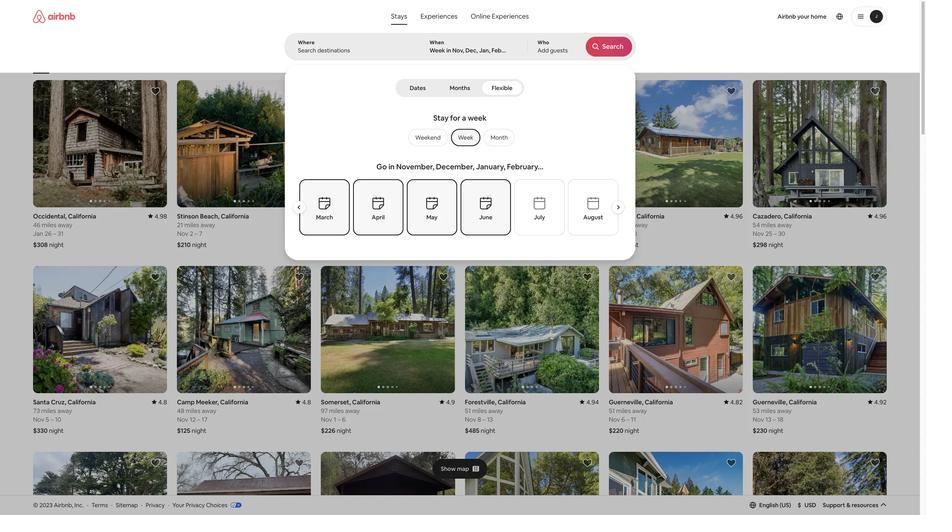 Task type: describe. For each thing, give the bounding box(es) containing it.
add to wishlist: cazadero, california image
[[871, 86, 881, 96]]

treehouses
[[316, 61, 343, 68]]

stays button
[[385, 8, 414, 25]]

$
[[798, 502, 802, 510]]

73
[[33, 407, 40, 415]]

august button
[[568, 180, 619, 236]]

2 experiences from the left
[[492, 12, 529, 21]]

– inside 'santa cruz, california 73 miles away nov 5 – 10 $330 night'
[[51, 416, 54, 424]]

pools
[[569, 61, 582, 68]]

california inside the acampo, california 55 miles away nov 5 – 10 night
[[637, 213, 665, 220]]

– inside cazadero, california 54 miles away nov 25 – 30 $298 night
[[774, 230, 777, 238]]

experiences inside button
[[421, 12, 458, 21]]

$308
[[33, 241, 48, 249]]

who
[[538, 39, 550, 46]]

12 for camp meeker, california 48 miles away nov 12 – 17 $125 night
[[190, 416, 196, 424]]

night inside stinson beach, california 21 miles away nov 2 – 7 $210 night
[[192, 241, 207, 249]]

off-
[[506, 61, 515, 68]]

skiing
[[474, 61, 488, 68]]

4.96 for acampo, california 55 miles away nov 5 – 10 night
[[731, 213, 743, 220]]

add
[[538, 47, 549, 54]]

17 for garden valley, california 97 miles away nov 12 – 17
[[346, 230, 352, 238]]

11
[[631, 416, 636, 424]]

add to wishlist: guerneville, california image
[[871, 273, 881, 283]]

in inside the 'when week in nov, dec, jan, feb…'
[[447, 47, 451, 54]]

who add guests
[[538, 39, 568, 54]]

off-the-grid
[[506, 61, 534, 68]]

away inside cazadero, california 54 miles away nov 25 – 30 $298 night
[[778, 221, 793, 229]]

airbnb
[[778, 13, 797, 20]]

somerset,
[[321, 399, 351, 407]]

51 for guerneville, california
[[609, 407, 615, 415]]

away inside cobb, california 62 miles away nov 12 – 17
[[490, 221, 504, 229]]

california inside 'santa cruz, california 73 miles away nov 5 – 10 $330 night'
[[68, 399, 96, 407]]

nov inside "somerset, california 97 miles away nov 1 – 6 $226 night"
[[321, 416, 332, 424]]

airbnb your home link
[[773, 8, 832, 25]]

dec,
[[466, 47, 478, 54]]

beach,
[[200, 213, 220, 220]]

– inside camp meeker, california 48 miles away nov 12 – 17 $125 night
[[197, 416, 200, 424]]

night inside forestville, california 51 miles away nov 8 – 13 $485 night
[[481, 427, 496, 435]]

add to wishlist: garden valley, california image
[[439, 86, 449, 96]]

profile element
[[543, 0, 887, 33]]

stinson beach, california 21 miles away nov 2 – 7 $210 night
[[177, 213, 249, 249]]

miles inside the acampo, california 55 miles away nov 5 – 10 night
[[617, 221, 632, 229]]

california inside cazadero, california 54 miles away nov 25 – 30 $298 night
[[784, 213, 812, 220]]

$226
[[321, 427, 336, 435]]

$220
[[609, 427, 624, 435]]

add to wishlist: occidental, california image
[[151, 86, 161, 96]]

amazing pools
[[547, 61, 582, 68]]

26
[[45, 230, 52, 238]]

your privacy choices link
[[173, 502, 242, 510]]

beachfront
[[277, 61, 303, 68]]

terms
[[92, 502, 108, 510]]

flexible
[[492, 84, 513, 92]]

your privacy choices
[[173, 502, 228, 510]]

17 for camp meeker, california 48 miles away nov 12 – 17 $125 night
[[202, 416, 208, 424]]

cruz,
[[51, 399, 66, 407]]

when
[[430, 39, 445, 46]]

away inside "somerset, california 97 miles away nov 1 – 6 $226 night"
[[345, 407, 360, 415]]

november,
[[396, 162, 435, 172]]

occidental, california 46 miles away jan 26 – 31 $308 night
[[33, 213, 96, 249]]

add to wishlist: forestville, california image
[[583, 273, 593, 283]]

51 for forestville, california
[[465, 407, 471, 415]]

trending
[[596, 61, 617, 68]]

group inside stay for a week group
[[405, 129, 515, 146]]

california inside forestville, california 51 miles away nov 8 – 13 $485 night
[[498, 399, 526, 407]]

miles inside camp meeker, california 48 miles away nov 12 – 17 $125 night
[[186, 407, 200, 415]]

california inside "somerset, california 97 miles away nov 1 – 6 $226 night"
[[352, 399, 381, 407]]

3 · from the left
[[141, 502, 143, 510]]

miles inside stinson beach, california 21 miles away nov 2 – 7 $210 night
[[185, 221, 199, 229]]

feb…
[[492, 47, 506, 54]]

$330
[[33, 427, 48, 435]]

4.9 out of 5 average rating image
[[440, 399, 455, 407]]

4.96 out of 5 average rating image
[[868, 213, 887, 220]]

miles inside 'guerneville, california 53 miles away nov 13 – 18 $230 night'
[[762, 407, 776, 415]]

18
[[778, 416, 784, 424]]

4.82 out of 5 average rating image
[[724, 399, 743, 407]]

5 inside the acampo, california 55 miles away nov 5 – 10 night
[[622, 230, 625, 238]]

airbnb your home
[[778, 13, 827, 20]]

night inside guerneville, california 51 miles away nov 6 – 11 $220 night
[[625, 427, 640, 435]]

nov,
[[453, 47, 465, 54]]

meeker,
[[196, 399, 219, 407]]

stay for a week group
[[326, 110, 595, 159]]

california inside cobb, california 62 miles away nov 12 – 17
[[484, 213, 512, 220]]

4.96 out of 5 average rating image
[[724, 213, 743, 220]]

your
[[173, 502, 185, 510]]

Where field
[[298, 47, 406, 54]]

in inside group
[[389, 162, 395, 172]]

online experiences link
[[464, 8, 536, 25]]

night inside cazadero, california 54 miles away nov 25 – 30 $298 night
[[769, 241, 784, 249]]

guests
[[550, 47, 568, 54]]

experiences button
[[414, 8, 464, 25]]

nov inside 'santa cruz, california 73 miles away nov 5 – 10 $330 night'
[[33, 416, 44, 424]]

stays
[[391, 12, 408, 21]]

4.8 for santa cruz, california 73 miles away nov 5 – 10 $330 night
[[158, 399, 167, 407]]

$298
[[753, 241, 768, 249]]

97 inside garden valley, california 97 miles away nov 12 – 17
[[321, 221, 328, 229]]

miles inside occidental, california 46 miles away jan 26 – 31 $308 night
[[42, 221, 56, 229]]

away inside occidental, california 46 miles away jan 26 – 31 $308 night
[[58, 221, 72, 229]]

© 2023 airbnb, inc. ·
[[33, 502, 88, 510]]

show map
[[441, 466, 469, 473]]

– inside 'guerneville, california 53 miles away nov 13 – 18 $230 night'
[[773, 416, 776, 424]]

miles inside guerneville, california 51 miles away nov 6 – 11 $220 night
[[617, 407, 631, 415]]

away inside 'santa cruz, california 73 miles away nov 5 – 10 $330 night'
[[57, 407, 72, 415]]

away inside 'guerneville, california 53 miles away nov 13 – 18 $230 night'
[[778, 407, 792, 415]]

miles inside 'santa cruz, california 73 miles away nov 5 – 10 $330 night'
[[41, 407, 56, 415]]

4.92 out of 5 average rating image
[[868, 399, 887, 407]]

acampo, california 55 miles away nov 5 – 10 night
[[609, 213, 665, 249]]

away inside camp meeker, california 48 miles away nov 12 – 17 $125 night
[[202, 407, 216, 415]]

santa cruz, california 73 miles away nov 5 – 10 $330 night
[[33, 399, 96, 435]]

46
[[33, 221, 40, 229]]

add to wishlist: somerset, california image
[[439, 273, 449, 283]]

forestville,
[[465, 399, 497, 407]]

february…
[[507, 162, 544, 172]]

nov inside 'guerneville, california 53 miles away nov 13 – 18 $230 night'
[[753, 416, 765, 424]]

add to wishlist: camp meeker, california image
[[295, 273, 305, 283]]

add to wishlist: cloverdale, california image
[[583, 459, 593, 469]]

night inside camp meeker, california 48 miles away nov 12 – 17 $125 night
[[192, 427, 207, 435]]

4.99 out of 5 average rating image
[[292, 213, 311, 220]]

go
[[377, 162, 387, 172]]

night inside 'santa cruz, california 73 miles away nov 5 – 10 $330 night'
[[49, 427, 64, 435]]

4.89 out of 5 average rating image
[[436, 213, 455, 220]]

january,
[[476, 162, 506, 172]]

4.89
[[443, 213, 455, 220]]

the-
[[515, 61, 525, 68]]

add to wishlist: santa cruz, california image
[[151, 273, 161, 283]]

31
[[58, 230, 64, 238]]

tiny
[[429, 61, 439, 68]]

– inside "somerset, california 97 miles away nov 1 – 6 $226 night"
[[338, 416, 341, 424]]

stinson
[[177, 213, 199, 220]]

play
[[400, 61, 409, 68]]

resources
[[852, 502, 879, 510]]

4.82
[[731, 399, 743, 407]]

vineyards
[[632, 61, 655, 68]]

terms · sitemap · privacy ·
[[92, 502, 169, 510]]

4.98 out of 5 average rating image
[[148, 213, 167, 220]]

– inside the acampo, california 55 miles away nov 5 – 10 night
[[627, 230, 630, 238]]

21
[[177, 221, 183, 229]]

map
[[457, 466, 469, 473]]

away inside the acampo, california 55 miles away nov 5 – 10 night
[[634, 221, 648, 229]]

months button
[[440, 81, 480, 96]]

what can we help you find? tab list
[[385, 8, 464, 25]]

4.98
[[155, 213, 167, 220]]

nov inside the acampo, california 55 miles away nov 5 – 10 night
[[609, 230, 621, 238]]

english (us) button
[[750, 502, 792, 510]]

support & resources button
[[823, 502, 887, 510]]

$230
[[753, 427, 768, 435]]

show
[[441, 466, 456, 473]]

away inside forestville, california 51 miles away nov 8 – 13 $485 night
[[489, 407, 503, 415]]

night inside "somerset, california 97 miles away nov 1 – 6 $226 night"
[[337, 427, 352, 435]]

$210
[[177, 241, 191, 249]]

week inside stay for a week group
[[458, 134, 474, 141]]

privacy link
[[146, 502, 165, 510]]

nov inside camp meeker, california 48 miles away nov 12 – 17 $125 night
[[177, 416, 188, 424]]

62
[[465, 221, 472, 229]]

english (us)
[[760, 502, 792, 510]]

dates button
[[398, 81, 439, 96]]

stays tab panel
[[284, 33, 636, 261]]

2 · from the left
[[111, 502, 113, 510]]

6 inside guerneville, california 51 miles away nov 6 – 11 $220 night
[[622, 416, 625, 424]]

july button
[[515, 180, 565, 236]]



Task type: locate. For each thing, give the bounding box(es) containing it.
experiences up when
[[421, 12, 458, 21]]

54
[[753, 221, 760, 229]]

month
[[491, 134, 508, 141]]

add to wishlist: valley springs, california image
[[295, 459, 305, 469]]

night down 31
[[49, 241, 64, 249]]

nov down 54
[[753, 230, 765, 238]]

0 horizontal spatial 6
[[342, 416, 346, 424]]

2 privacy from the left
[[186, 502, 205, 510]]

guerneville, up 11
[[609, 399, 644, 407]]

4.94
[[587, 399, 599, 407]]

support & resources
[[823, 502, 879, 510]]

terms link
[[92, 502, 108, 510]]

1 horizontal spatial week
[[458, 134, 474, 141]]

a
[[462, 113, 466, 123]]

1 horizontal spatial 6
[[622, 416, 625, 424]]

away down cruz,
[[57, 407, 72, 415]]

week down 'a'
[[458, 134, 474, 141]]

choices
[[206, 502, 228, 510]]

0 horizontal spatial 5
[[46, 416, 49, 424]]

add to wishlist: valley springs, california image
[[439, 459, 449, 469]]

stay
[[434, 113, 449, 123]]

1 6 from the left
[[342, 416, 346, 424]]

2 51 from the left
[[609, 407, 615, 415]]

0 horizontal spatial 4.96
[[731, 213, 743, 220]]

away right 62
[[490, 221, 504, 229]]

night right $330
[[49, 427, 64, 435]]

2 4.96 from the left
[[875, 213, 887, 220]]

1 vertical spatial 10
[[55, 416, 61, 424]]

sitemap
[[116, 502, 138, 510]]

0 vertical spatial 5
[[622, 230, 625, 238]]

4.8 out of 5 average rating image
[[296, 399, 311, 407]]

4.8
[[158, 399, 167, 407], [302, 399, 311, 407]]

night inside 'guerneville, california 53 miles away nov 13 – 18 $230 night'
[[769, 427, 784, 435]]

nov down 62
[[465, 230, 476, 238]]

12 inside garden valley, california 97 miles away nov 12 – 17
[[334, 230, 340, 238]]

2 4.8 from the left
[[302, 399, 311, 407]]

camp
[[177, 399, 195, 407]]

4.88
[[587, 213, 599, 220]]

miles down the acampo, at the top
[[617, 221, 632, 229]]

– inside stinson beach, california 21 miles away nov 2 – 7 $210 night
[[195, 230, 198, 238]]

add to wishlist: guerneville, california image
[[727, 273, 737, 283]]

august
[[584, 214, 604, 221]]

1 horizontal spatial 10
[[631, 230, 637, 238]]

none search field containing stay for a week
[[284, 0, 636, 261]]

miles up 26
[[42, 221, 56, 229]]

1 horizontal spatial 4.8
[[302, 399, 311, 407]]

in right go
[[389, 162, 395, 172]]

miles inside garden valley, california 97 miles away nov 12 – 17
[[329, 221, 344, 229]]

guerneville, inside guerneville, california 51 miles away nov 6 – 11 $220 night
[[609, 399, 644, 407]]

5
[[622, 230, 625, 238], [46, 416, 49, 424]]

4 · from the left
[[168, 502, 169, 510]]

17 inside cobb, california 62 miles away nov 12 – 17
[[490, 230, 496, 238]]

away inside garden valley, california 97 miles away nov 12 – 17
[[345, 221, 360, 229]]

– inside occidental, california 46 miles away jan 26 – 31 $308 night
[[53, 230, 56, 238]]

13 inside forestville, california 51 miles away nov 8 – 13 $485 night
[[487, 416, 493, 424]]

night down 8
[[481, 427, 496, 435]]

night down 30
[[769, 241, 784, 249]]

1 horizontal spatial 5
[[622, 230, 625, 238]]

48
[[177, 407, 184, 415]]

12 down garden
[[334, 230, 340, 238]]

– inside guerneville, california 51 miles away nov 6 – 11 $220 night
[[627, 416, 630, 424]]

away down the forestville,
[[489, 407, 503, 415]]

airbnb,
[[54, 502, 73, 510]]

california inside occidental, california 46 miles away jan 26 – 31 $308 night
[[68, 213, 96, 220]]

dates
[[410, 84, 426, 92]]

– inside cobb, california 62 miles away nov 12 – 17
[[485, 230, 488, 238]]

17 down valley,
[[346, 230, 352, 238]]

valley,
[[344, 213, 363, 220]]

5 down the acampo, at the top
[[622, 230, 625, 238]]

1
[[334, 416, 336, 424]]

weekend
[[416, 134, 441, 141]]

1 horizontal spatial privacy
[[186, 502, 205, 510]]

add to wishlist: acampo, california image
[[727, 86, 737, 96]]

· right inc.
[[87, 502, 88, 510]]

night down the acampo, at the top
[[624, 241, 639, 249]]

nov down 48 at bottom
[[177, 416, 188, 424]]

nov left 8
[[465, 416, 476, 424]]

6 inside "somerset, california 97 miles away nov 1 – 6 $226 night"
[[342, 416, 346, 424]]

1 guerneville, from the left
[[609, 399, 644, 407]]

week
[[430, 47, 445, 54], [458, 134, 474, 141]]

1 experiences from the left
[[421, 12, 458, 21]]

– down the acampo, at the top
[[627, 230, 630, 238]]

– left 18
[[773, 416, 776, 424]]

tab list inside stays tab panel
[[398, 79, 523, 97]]

flexible button
[[482, 81, 523, 96]]

for
[[450, 113, 461, 123]]

10 inside 'santa cruz, california 73 miles away nov 5 – 10 $330 night'
[[55, 416, 61, 424]]

somerset, california 97 miles away nov 1 – 6 $226 night
[[321, 399, 381, 435]]

away inside stinson beach, california 21 miles away nov 2 – 7 $210 night
[[201, 221, 215, 229]]

· right terms
[[111, 502, 113, 510]]

1 horizontal spatial 51
[[609, 407, 615, 415]]

night down 18
[[769, 427, 784, 435]]

experiences right online
[[492, 12, 529, 21]]

0 horizontal spatial guerneville,
[[609, 399, 644, 407]]

$ usd
[[798, 502, 817, 510]]

garden valley, california 97 miles away nov 12 – 17
[[321, 213, 392, 238]]

0 vertical spatial 10
[[631, 230, 637, 238]]

away up 30
[[778, 221, 793, 229]]

miles down garden
[[329, 221, 344, 229]]

5 inside 'santa cruz, california 73 miles away nov 5 – 10 $330 night'
[[46, 416, 49, 424]]

1 vertical spatial 97
[[321, 407, 328, 415]]

0 vertical spatial 97
[[321, 221, 328, 229]]

nov inside stinson beach, california 21 miles away nov 2 – 7 $210 night
[[177, 230, 188, 238]]

june button
[[461, 180, 511, 236]]

nov left 2 at top
[[177, 230, 188, 238]]

&
[[847, 502, 851, 510]]

guerneville, california 51 miles away nov 6 – 11 $220 night
[[609, 399, 673, 435]]

(us)
[[780, 502, 792, 510]]

night right $226 at the bottom left
[[337, 427, 352, 435]]

– left 11
[[627, 416, 630, 424]]

0 vertical spatial week
[[430, 47, 445, 54]]

add to wishlist: los gatos, california image
[[727, 459, 737, 469]]

week down when
[[430, 47, 445, 54]]

april
[[372, 214, 385, 221]]

forestville, california 51 miles away nov 8 – 13 $485 night
[[465, 399, 526, 435]]

california inside camp meeker, california 48 miles away nov 12 – 17 $125 night
[[220, 399, 248, 407]]

away inside guerneville, california 51 miles away nov 6 – 11 $220 night
[[633, 407, 647, 415]]

1 97 from the top
[[321, 221, 328, 229]]

4.9
[[446, 399, 455, 407]]

6 left 11
[[622, 416, 625, 424]]

july
[[534, 214, 545, 221]]

– down the meeker,
[[197, 416, 200, 424]]

nov inside garden valley, california 97 miles away nov 12 – 17
[[321, 230, 332, 238]]

months
[[450, 84, 470, 92]]

13 inside 'guerneville, california 53 miles away nov 13 – 18 $230 night'
[[766, 416, 772, 424]]

group containing weekend
[[405, 129, 515, 146]]

group containing off-the-grid
[[33, 41, 746, 74]]

12
[[478, 230, 484, 238], [334, 230, 340, 238], [190, 416, 196, 424]]

guerneville,
[[609, 399, 644, 407], [753, 399, 788, 407]]

12 for garden valley, california 97 miles away nov 12 – 17
[[334, 230, 340, 238]]

5 up $330
[[46, 416, 49, 424]]

miles up 25
[[762, 221, 777, 229]]

miles down the cobb,
[[474, 221, 488, 229]]

where
[[298, 39, 315, 46]]

– left 31
[[53, 230, 56, 238]]

grid
[[525, 61, 534, 68]]

away down the acampo, at the top
[[634, 221, 648, 229]]

away down beach,
[[201, 221, 215, 229]]

may
[[427, 214, 438, 221]]

4.8 left camp
[[158, 399, 167, 407]]

4.92
[[875, 399, 887, 407]]

group
[[33, 41, 746, 74], [33, 80, 167, 208], [177, 80, 445, 208], [321, 80, 589, 208], [465, 80, 599, 208], [609, 80, 743, 208], [753, 80, 887, 208], [405, 129, 515, 146], [33, 266, 167, 394], [177, 266, 311, 394], [321, 266, 589, 394], [465, 266, 599, 394], [609, 266, 743, 394], [753, 266, 887, 394], [33, 453, 167, 516], [177, 453, 311, 516], [321, 453, 455, 516], [465, 453, 599, 516], [609, 453, 743, 516], [753, 453, 887, 516]]

4.8 out of 5 average rating image
[[152, 399, 167, 407]]

51 inside forestville, california 51 miles away nov 8 – 13 $485 night
[[465, 407, 471, 415]]

17 inside camp meeker, california 48 miles away nov 12 – 17 $125 night
[[202, 416, 208, 424]]

night inside occidental, california 46 miles away jan 26 – 31 $308 night
[[49, 241, 64, 249]]

nov down 55
[[609, 230, 621, 238]]

97 inside "somerset, california 97 miles away nov 1 – 6 $226 night"
[[321, 407, 328, 415]]

english
[[760, 502, 779, 510]]

miles up 8
[[473, 407, 487, 415]]

guerneville, for 51
[[609, 399, 644, 407]]

4.96 for cazadero, california 54 miles away nov 25 – 30 $298 night
[[875, 213, 887, 220]]

night inside the acampo, california 55 miles away nov 5 – 10 night
[[624, 241, 639, 249]]

camp meeker, california 48 miles away nov 12 – 17 $125 night
[[177, 399, 248, 435]]

miles up 2 at top
[[185, 221, 199, 229]]

2 horizontal spatial 12
[[478, 230, 484, 238]]

2 6 from the left
[[622, 416, 625, 424]]

17 down the meeker,
[[202, 416, 208, 424]]

cobb, california 62 miles away nov 12 – 17
[[465, 213, 512, 238]]

your
[[798, 13, 810, 20]]

miles down camp
[[186, 407, 200, 415]]

13 right 8
[[487, 416, 493, 424]]

nov left 1
[[321, 416, 332, 424]]

1 horizontal spatial in
[[447, 47, 451, 54]]

away up 31
[[58, 221, 72, 229]]

0 horizontal spatial 13
[[487, 416, 493, 424]]

1 horizontal spatial 4.96
[[875, 213, 887, 220]]

2 guerneville, from the left
[[753, 399, 788, 407]]

4.94 out of 5 average rating image
[[580, 399, 599, 407]]

occidental,
[[33, 213, 67, 220]]

1 privacy from the left
[[146, 502, 165, 510]]

nov inside cobb, california 62 miles away nov 12 – 17
[[465, 230, 476, 238]]

nov inside forestville, california 51 miles away nov 8 – 13 $485 night
[[465, 416, 476, 424]]

12 up '$125'
[[190, 416, 196, 424]]

51 inside guerneville, california 51 miles away nov 6 – 11 $220 night
[[609, 407, 615, 415]]

cazadero,
[[753, 213, 783, 220]]

california inside 'guerneville, california 53 miles away nov 13 – 18 $230 night'
[[789, 399, 817, 407]]

miles inside "somerset, california 97 miles away nov 1 – 6 $226 night"
[[329, 407, 344, 415]]

2 horizontal spatial 17
[[490, 230, 496, 238]]

10 inside the acampo, california 55 miles away nov 5 – 10 night
[[631, 230, 637, 238]]

51 up $220
[[609, 407, 615, 415]]

nov inside cazadero, california 54 miles away nov 25 – 30 $298 night
[[753, 230, 765, 238]]

add to wishlist: watsonville, california image
[[871, 459, 881, 469]]

miles inside cobb, california 62 miles away nov 12 – 17
[[474, 221, 488, 229]]

night down 11
[[625, 427, 640, 435]]

17 down june
[[490, 230, 496, 238]]

– right 1
[[338, 416, 341, 424]]

– inside garden valley, california 97 miles away nov 12 – 17
[[341, 230, 344, 238]]

None search field
[[284, 0, 636, 261]]

miles inside cazadero, california 54 miles away nov 25 – 30 $298 night
[[762, 221, 777, 229]]

· left privacy link
[[141, 502, 143, 510]]

17 inside garden valley, california 97 miles away nov 12 – 17
[[346, 230, 352, 238]]

0 vertical spatial in
[[447, 47, 451, 54]]

tab list
[[398, 79, 523, 97]]

night
[[49, 241, 64, 249], [192, 241, 207, 249], [624, 241, 639, 249], [769, 241, 784, 249], [49, 427, 64, 435], [481, 427, 496, 435], [192, 427, 207, 435], [337, 427, 352, 435], [625, 427, 640, 435], [769, 427, 784, 435]]

12 inside camp meeker, california 48 miles away nov 12 – 17 $125 night
[[190, 416, 196, 424]]

nov down the march on the left of the page
[[321, 230, 332, 238]]

add to wishlist: tomales, california image
[[151, 459, 161, 469]]

1 vertical spatial in
[[389, 162, 395, 172]]

0 horizontal spatial 10
[[55, 416, 61, 424]]

10 down cruz,
[[55, 416, 61, 424]]

night right '$125'
[[192, 427, 207, 435]]

california inside guerneville, california 51 miles away nov 6 – 11 $220 night
[[645, 399, 673, 407]]

week inside the 'when week in nov, dec, jan, feb…'
[[430, 47, 445, 54]]

go in november, december, january, february… group
[[293, 159, 628, 250]]

jan,
[[479, 47, 491, 54]]

miles down santa
[[41, 407, 56, 415]]

–
[[53, 230, 56, 238], [485, 230, 488, 238], [195, 230, 198, 238], [341, 230, 344, 238], [627, 230, 630, 238], [774, 230, 777, 238], [51, 416, 54, 424], [483, 416, 486, 424], [197, 416, 200, 424], [338, 416, 341, 424], [627, 416, 630, 424], [773, 416, 776, 424]]

1 vertical spatial 5
[[46, 416, 49, 424]]

– right 8
[[483, 416, 486, 424]]

guerneville, for 53
[[753, 399, 788, 407]]

may button
[[407, 180, 458, 236]]

away down the meeker,
[[202, 407, 216, 415]]

online experiences
[[471, 12, 529, 21]]

– right 25
[[774, 230, 777, 238]]

97 down garden
[[321, 221, 328, 229]]

guerneville, inside 'guerneville, california 53 miles away nov 13 – 18 $230 night'
[[753, 399, 788, 407]]

in left nov,
[[447, 47, 451, 54]]

1 13 from the left
[[487, 416, 493, 424]]

– down cruz,
[[51, 416, 54, 424]]

guerneville, up 53
[[753, 399, 788, 407]]

when week in nov, dec, jan, feb…
[[430, 39, 506, 54]]

0 horizontal spatial week
[[430, 47, 445, 54]]

1 horizontal spatial 12
[[334, 230, 340, 238]]

– left the 7 at top
[[195, 230, 198, 238]]

cazadero, california 54 miles away nov 25 – 30 $298 night
[[753, 213, 812, 249]]

privacy left your
[[146, 502, 165, 510]]

12 inside cobb, california 62 miles away nov 12 – 17
[[478, 230, 484, 238]]

go in november, december, january, february…
[[377, 162, 544, 172]]

miles up 11
[[617, 407, 631, 415]]

miles right 53
[[762, 407, 776, 415]]

california inside stinson beach, california 21 miles away nov 2 – 7 $210 night
[[221, 213, 249, 220]]

miles inside forestville, california 51 miles away nov 8 – 13 $485 night
[[473, 407, 487, 415]]

0 horizontal spatial in
[[389, 162, 395, 172]]

4.8 left somerset,
[[302, 399, 311, 407]]

2 97 from the top
[[321, 407, 328, 415]]

51 down the forestville,
[[465, 407, 471, 415]]

2
[[190, 230, 193, 238]]

week
[[468, 113, 487, 123]]

0 horizontal spatial 4.8
[[158, 399, 167, 407]]

97 down somerset,
[[321, 407, 328, 415]]

1 vertical spatial week
[[458, 134, 474, 141]]

1 4.96 from the left
[[731, 213, 743, 220]]

2023
[[39, 502, 53, 510]]

1 horizontal spatial guerneville,
[[753, 399, 788, 407]]

away up 18
[[778, 407, 792, 415]]

0 horizontal spatial experiences
[[421, 12, 458, 21]]

miles down somerset,
[[329, 407, 344, 415]]

nov down 53
[[753, 416, 765, 424]]

december,
[[436, 162, 475, 172]]

away up 11
[[633, 407, 647, 415]]

2 13 from the left
[[766, 416, 772, 424]]

1 51 from the left
[[465, 407, 471, 415]]

·
[[87, 502, 88, 510], [111, 502, 113, 510], [141, 502, 143, 510], [168, 502, 169, 510]]

10 down the acampo, at the top
[[631, 230, 637, 238]]

– down june
[[485, 230, 488, 238]]

6 right 1
[[342, 416, 346, 424]]

away down somerset,
[[345, 407, 360, 415]]

away down valley,
[[345, 221, 360, 229]]

0 horizontal spatial 51
[[465, 407, 471, 415]]

97
[[321, 221, 328, 229], [321, 407, 328, 415]]

nov up $220
[[609, 416, 621, 424]]

0 horizontal spatial 17
[[202, 416, 208, 424]]

night down the 7 at top
[[192, 241, 207, 249]]

support
[[823, 502, 846, 510]]

– down garden
[[341, 230, 344, 238]]

tab list containing dates
[[398, 79, 523, 97]]

4.8 for camp meeker, california 48 miles away nov 12 – 17 $125 night
[[302, 399, 311, 407]]

1 horizontal spatial 13
[[766, 416, 772, 424]]

4.88 out of 5 average rating image
[[580, 213, 599, 220]]

privacy right your
[[186, 502, 205, 510]]

acampo,
[[609, 213, 636, 220]]

55
[[609, 221, 616, 229]]

0 horizontal spatial 12
[[190, 416, 196, 424]]

– inside forestville, california 51 miles away nov 8 – 13 $485 night
[[483, 416, 486, 424]]

stay for a week
[[434, 113, 487, 123]]

13 left 18
[[766, 416, 772, 424]]

1 4.8 from the left
[[158, 399, 167, 407]]

12 down june
[[478, 230, 484, 238]]

©
[[33, 502, 38, 510]]

usd
[[805, 502, 817, 510]]

nov inside guerneville, california 51 miles away nov 6 – 11 $220 night
[[609, 416, 621, 424]]

show map button
[[433, 459, 488, 479]]

1 horizontal spatial experiences
[[492, 12, 529, 21]]

nov down 73
[[33, 416, 44, 424]]

california inside garden valley, california 97 miles away nov 12 – 17
[[364, 213, 392, 220]]

1 horizontal spatial 17
[[346, 230, 352, 238]]

1 · from the left
[[87, 502, 88, 510]]

0 horizontal spatial privacy
[[146, 502, 165, 510]]

· left your
[[168, 502, 169, 510]]



Task type: vqa. For each thing, say whether or not it's contained in the screenshot.
3rd · from the right
yes



